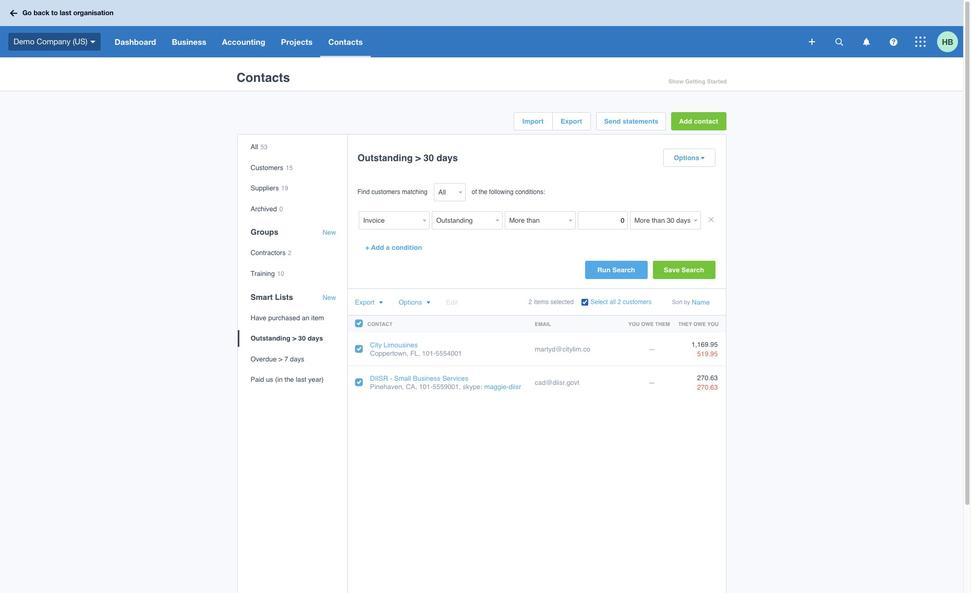 Task type: describe. For each thing, give the bounding box(es) containing it.
paid us (in the last year)
[[251, 376, 324, 384]]

save search button
[[653, 261, 716, 279]]

last inside the go back to last organisation 'link'
[[60, 8, 71, 17]]

navigation containing dashboard
[[107, 26, 802, 57]]

1 you from the left
[[629, 321, 640, 327]]

demo company (us) button
[[0, 26, 107, 57]]

training
[[251, 270, 275, 278]]

city limousines link
[[370, 341, 418, 349]]

smart
[[251, 292, 273, 301]]

add contact button
[[671, 112, 727, 130]]

+ add a condition button
[[358, 238, 430, 257]]

svg image inside the go back to last organisation 'link'
[[10, 10, 17, 16]]

contractors
[[251, 249, 286, 257]]

show getting started
[[669, 78, 727, 85]]

All text field
[[434, 183, 456, 201]]

send statements
[[604, 117, 659, 125]]

0 horizontal spatial outstanding > 30 days
[[251, 335, 323, 342]]

Outstanding text field
[[432, 211, 493, 230]]

el image for email
[[426, 301, 431, 305]]

2 vertical spatial >
[[279, 355, 283, 363]]

contacts inside contacts popup button
[[328, 37, 363, 46]]

they
[[679, 321, 692, 327]]

limousines
[[384, 341, 418, 349]]

small
[[394, 375, 411, 383]]

1 vertical spatial customers
[[623, 298, 652, 306]]

search for save search
[[682, 266, 704, 274]]

import button
[[514, 113, 552, 130]]

export for right export button
[[561, 117, 582, 125]]

1 horizontal spatial 2
[[529, 298, 532, 306]]

run search button
[[585, 261, 648, 279]]

of the following conditions:
[[472, 188, 545, 196]]

1 horizontal spatial days
[[308, 335, 323, 342]]

all
[[251, 143, 258, 151]]

started
[[707, 78, 727, 85]]

condition
[[392, 244, 422, 251]]

organisation
[[73, 8, 114, 17]]

suppliers
[[251, 184, 279, 192]]

contact
[[694, 117, 719, 125]]

1 horizontal spatial export button
[[553, 113, 590, 130]]

skype:
[[463, 383, 483, 391]]

2 you from the left
[[708, 321, 719, 327]]

save
[[664, 266, 680, 274]]

— for 270.63
[[649, 379, 656, 387]]

maggie-diisr link
[[484, 383, 521, 391]]

1 vertical spatial outstanding
[[251, 335, 291, 342]]

overdue
[[251, 355, 277, 363]]

5559001,
[[433, 383, 461, 391]]

contractors 2
[[251, 249, 292, 257]]

2 horizontal spatial days
[[437, 152, 458, 163]]

getting
[[686, 78, 706, 85]]

2 inside contractors 2
[[288, 250, 292, 257]]

-
[[390, 375, 392, 383]]

business inside diisr - small business services pinehaven, ca, 101-5559001, skype: maggie-diisr
[[413, 375, 441, 383]]

all 53
[[251, 143, 268, 151]]

an
[[302, 314, 310, 322]]

suppliers 19
[[251, 184, 288, 192]]

(in
[[275, 376, 283, 384]]

7
[[284, 355, 288, 363]]

run
[[598, 266, 611, 274]]

smart lists
[[251, 292, 293, 301]]

demo company (us)
[[14, 37, 88, 46]]

select
[[591, 298, 608, 306]]

diisr - small business services pinehaven, ca, 101-5559001, skype: maggie-diisr
[[370, 375, 521, 391]]

new for smart lists
[[323, 294, 336, 301]]

purchased
[[268, 314, 300, 322]]

add inside button
[[371, 244, 384, 251]]

dashboard
[[115, 37, 156, 46]]

diisr
[[370, 375, 388, 383]]

select all 2 customers
[[591, 298, 652, 306]]

coppertown,
[[370, 349, 409, 357]]

services
[[443, 375, 469, 383]]

training 10
[[251, 270, 284, 278]]

new for groups
[[323, 229, 336, 237]]

save search
[[664, 266, 704, 274]]

send
[[604, 117, 621, 125]]

groups
[[251, 228, 279, 237]]

0 horizontal spatial 30
[[298, 335, 306, 342]]

owe for they
[[694, 321, 706, 327]]

overdue > 7 days
[[251, 355, 304, 363]]

back
[[34, 8, 49, 17]]

business inside dropdown button
[[172, 37, 206, 46]]

archived 0
[[251, 205, 283, 213]]

conditions:
[[515, 188, 545, 196]]

fl,
[[411, 349, 420, 357]]

new link for smart lists
[[323, 294, 336, 302]]

export for leftmost export button
[[355, 298, 375, 306]]

they owe you
[[679, 321, 719, 327]]

pinehaven,
[[370, 383, 404, 391]]

them
[[655, 321, 670, 327]]

martyd@citylim.co
[[535, 345, 591, 353]]

accounting
[[222, 37, 265, 46]]

new link for groups
[[323, 229, 336, 237]]

find
[[358, 188, 370, 196]]

send statements button
[[597, 113, 666, 130]]

go back to last organisation
[[22, 8, 114, 17]]

business button
[[164, 26, 214, 57]]



Task type: vqa. For each thing, say whether or not it's contained in the screenshot.
red
no



Task type: locate. For each thing, give the bounding box(es) containing it.
0 vertical spatial contacts
[[328, 37, 363, 46]]

new
[[323, 229, 336, 237], [323, 294, 336, 301]]

last right to at top
[[60, 8, 71, 17]]

accounting button
[[214, 26, 273, 57]]

import
[[523, 117, 544, 125]]

1 new from the top
[[323, 229, 336, 237]]

30 up matching
[[424, 152, 434, 163]]

2 — from the top
[[649, 379, 656, 387]]

0 horizontal spatial svg image
[[10, 10, 17, 16]]

1 horizontal spatial add
[[679, 117, 693, 125]]

0 vertical spatial business
[[172, 37, 206, 46]]

101- down diisr - small business services link at the left bottom
[[419, 383, 433, 391]]

city limousines coppertown, fl, 101-5554001
[[370, 341, 462, 357]]

2 new link from the top
[[323, 294, 336, 302]]

banner
[[0, 0, 964, 57]]

you
[[629, 321, 640, 327], [708, 321, 719, 327]]

days down item
[[308, 335, 323, 342]]

0 horizontal spatial >
[[279, 355, 283, 363]]

options
[[674, 154, 700, 162], [399, 298, 422, 306]]

1 vertical spatial options
[[399, 298, 422, 306]]

cad@diisr.govt
[[535, 379, 580, 387]]

2 270.63 from the top
[[697, 384, 718, 391]]

2 vertical spatial days
[[290, 355, 304, 363]]

> up matching
[[416, 152, 421, 163]]

contacts down accounting dropdown button
[[237, 71, 290, 85]]

30
[[424, 152, 434, 163], [298, 335, 306, 342]]

> left 7
[[279, 355, 283, 363]]

all
[[610, 298, 616, 306]]

1 vertical spatial last
[[296, 376, 307, 384]]

contacts
[[328, 37, 363, 46], [237, 71, 290, 85]]

1 horizontal spatial >
[[293, 335, 297, 342]]

days right 7
[[290, 355, 304, 363]]

2 horizontal spatial 2
[[618, 298, 621, 306]]

export button right import button
[[553, 113, 590, 130]]

edit
[[446, 298, 458, 306]]

add contact
[[679, 117, 719, 125]]

run search
[[598, 266, 635, 274]]

customers right all
[[623, 298, 652, 306]]

diisr - small business services link
[[370, 375, 469, 383]]

lists
[[275, 292, 293, 301]]

15
[[286, 164, 293, 171]]

item
[[311, 314, 324, 322]]

projects
[[281, 37, 313, 46]]

a
[[386, 244, 390, 251]]

outstanding > 30 days up matching
[[358, 152, 458, 163]]

search right save
[[682, 266, 704, 274]]

53
[[261, 143, 268, 151]]

1 vertical spatial 101-
[[419, 383, 433, 391]]

0 horizontal spatial export
[[355, 298, 375, 306]]

archived
[[251, 205, 277, 213]]

101-
[[422, 349, 436, 357], [419, 383, 433, 391]]

go
[[22, 8, 32, 17]]

0 vertical spatial add
[[679, 117, 693, 125]]

to
[[51, 8, 58, 17]]

1 vertical spatial contacts
[[237, 71, 290, 85]]

0 horizontal spatial outstanding
[[251, 335, 291, 342]]

0 vertical spatial new link
[[323, 229, 336, 237]]

outstanding
[[358, 152, 413, 163], [251, 335, 291, 342]]

paid
[[251, 376, 264, 384]]

1 vertical spatial the
[[285, 376, 294, 384]]

1 horizontal spatial options button
[[664, 149, 715, 166]]

0 vertical spatial 30
[[424, 152, 434, 163]]

add left contact
[[679, 117, 693, 125]]

options button right el image
[[399, 298, 431, 306]]

1 vertical spatial export button
[[355, 298, 383, 306]]

sort
[[672, 299, 683, 306]]

options right el image
[[399, 298, 422, 306]]

ca,
[[406, 383, 417, 391]]

0 vertical spatial el image
[[701, 157, 705, 160]]

>
[[416, 152, 421, 163], [293, 335, 297, 342], [279, 355, 283, 363]]

1 horizontal spatial business
[[413, 375, 441, 383]]

None text field
[[359, 211, 420, 230], [630, 211, 692, 230], [359, 211, 420, 230], [630, 211, 692, 230]]

hb button
[[938, 26, 964, 57]]

options button for email
[[399, 298, 431, 306]]

— for 1,169.95
[[649, 345, 656, 353]]

1,169.95 519.95
[[692, 340, 718, 358]]

0 horizontal spatial customers
[[372, 188, 400, 196]]

+
[[366, 244, 369, 251]]

by
[[684, 299, 691, 306]]

1 horizontal spatial svg image
[[836, 38, 843, 46]]

0 vertical spatial last
[[60, 8, 71, 17]]

+ add a condition
[[366, 244, 422, 251]]

add inside button
[[679, 117, 693, 125]]

find customers matching
[[358, 188, 428, 196]]

0 horizontal spatial options button
[[399, 298, 431, 306]]

0 horizontal spatial search
[[613, 266, 635, 274]]

svg image inside demo company (us) 'popup button'
[[90, 41, 95, 43]]

2 new from the top
[[323, 294, 336, 301]]

1 horizontal spatial outstanding > 30 days
[[358, 152, 458, 163]]

owe for you
[[642, 321, 654, 327]]

> down have purchased an item
[[293, 335, 297, 342]]

1 horizontal spatial you
[[708, 321, 719, 327]]

1 owe from the left
[[642, 321, 654, 327]]

0 vertical spatial days
[[437, 152, 458, 163]]

el image left 'edit'
[[426, 301, 431, 305]]

diisr
[[509, 383, 521, 391]]

2
[[288, 250, 292, 257], [529, 298, 532, 306], [618, 298, 621, 306]]

1,169.95
[[692, 340, 718, 348]]

export left el image
[[355, 298, 375, 306]]

1 horizontal spatial contacts
[[328, 37, 363, 46]]

matching
[[402, 188, 428, 196]]

1 horizontal spatial customers
[[623, 298, 652, 306]]

search for run search
[[613, 266, 635, 274]]

options button for of the following conditions:
[[664, 149, 715, 166]]

2 horizontal spatial >
[[416, 152, 421, 163]]

30 down an
[[298, 335, 306, 342]]

you down the select all 2 customers
[[629, 321, 640, 327]]

last left year)
[[296, 376, 307, 384]]

us
[[266, 376, 273, 384]]

1 search from the left
[[613, 266, 635, 274]]

0 vertical spatial options button
[[664, 149, 715, 166]]

options for email
[[399, 298, 422, 306]]

0 horizontal spatial contacts
[[237, 71, 290, 85]]

1 horizontal spatial el image
[[701, 157, 705, 160]]

0 horizontal spatial the
[[285, 376, 294, 384]]

0 horizontal spatial you
[[629, 321, 640, 327]]

1 horizontal spatial last
[[296, 376, 307, 384]]

options for of the following conditions:
[[674, 154, 700, 162]]

519.95
[[697, 350, 718, 358]]

270.63
[[697, 374, 718, 382], [697, 384, 718, 391]]

the right (in
[[285, 376, 294, 384]]

0 vertical spatial export button
[[553, 113, 590, 130]]

1 horizontal spatial 30
[[424, 152, 434, 163]]

0 vertical spatial the
[[479, 188, 488, 196]]

101- inside diisr - small business services pinehaven, ca, 101-5559001, skype: maggie-diisr
[[419, 383, 433, 391]]

0 horizontal spatial last
[[60, 8, 71, 17]]

0 horizontal spatial business
[[172, 37, 206, 46]]

add
[[679, 117, 693, 125], [371, 244, 384, 251]]

1 horizontal spatial options
[[674, 154, 700, 162]]

name button
[[692, 298, 710, 306]]

—
[[649, 345, 656, 353], [649, 379, 656, 387]]

contacts right the projects
[[328, 37, 363, 46]]

contact
[[368, 321, 393, 327]]

(us)
[[73, 37, 88, 46]]

the right of
[[479, 188, 488, 196]]

0 horizontal spatial export button
[[355, 298, 383, 306]]

search right run
[[613, 266, 635, 274]]

navigation
[[107, 26, 802, 57]]

export right import button
[[561, 117, 582, 125]]

1 vertical spatial export
[[355, 298, 375, 306]]

el image down contact
[[701, 157, 705, 160]]

outstanding up find customers matching
[[358, 152, 413, 163]]

0 vertical spatial options
[[674, 154, 700, 162]]

1 vertical spatial —
[[649, 379, 656, 387]]

1 horizontal spatial outstanding
[[358, 152, 413, 163]]

0 vertical spatial >
[[416, 152, 421, 163]]

0 vertical spatial —
[[649, 345, 656, 353]]

outstanding > 30 days down have purchased an item
[[251, 335, 323, 342]]

demo
[[14, 37, 34, 46]]

2 left items
[[529, 298, 532, 306]]

1 new link from the top
[[323, 229, 336, 237]]

0 vertical spatial outstanding > 30 days
[[358, 152, 458, 163]]

1 vertical spatial new link
[[323, 294, 336, 302]]

go back to last organisation link
[[6, 4, 120, 22]]

el image for of the following conditions:
[[701, 157, 705, 160]]

None text field
[[505, 211, 566, 230], [578, 211, 628, 230], [505, 211, 566, 230], [578, 211, 628, 230]]

the
[[479, 188, 488, 196], [285, 376, 294, 384]]

outstanding up 'overdue > 7 days'
[[251, 335, 291, 342]]

you up the 1,169.95
[[708, 321, 719, 327]]

1 horizontal spatial owe
[[694, 321, 706, 327]]

0 vertical spatial outstanding
[[358, 152, 413, 163]]

1 vertical spatial >
[[293, 335, 297, 342]]

options button down the add contact button
[[664, 149, 715, 166]]

show
[[669, 78, 684, 85]]

name
[[692, 298, 710, 306]]

svg image
[[916, 37, 926, 47], [890, 38, 898, 46], [809, 39, 816, 45], [90, 41, 95, 43]]

hb
[[942, 37, 954, 46]]

2 search from the left
[[682, 266, 704, 274]]

101- inside city limousines coppertown, fl, 101-5554001
[[422, 349, 436, 357]]

1 vertical spatial options button
[[399, 298, 431, 306]]

customers 15
[[251, 164, 293, 171]]

2 owe from the left
[[694, 321, 706, 327]]

you owe them
[[629, 321, 670, 327]]

maggie-
[[484, 383, 509, 391]]

0 horizontal spatial days
[[290, 355, 304, 363]]

0 vertical spatial new
[[323, 229, 336, 237]]

svg image
[[10, 10, 17, 16], [836, 38, 843, 46], [863, 38, 870, 46]]

owe left them at right
[[642, 321, 654, 327]]

0 vertical spatial 270.63
[[697, 374, 718, 382]]

2 right contractors at the left top
[[288, 250, 292, 257]]

0 horizontal spatial 2
[[288, 250, 292, 257]]

1 horizontal spatial the
[[479, 188, 488, 196]]

banner containing hb
[[0, 0, 964, 57]]

1 vertical spatial days
[[308, 335, 323, 342]]

contacts button
[[321, 26, 371, 57]]

1 vertical spatial outstanding > 30 days
[[251, 335, 323, 342]]

export inside button
[[561, 117, 582, 125]]

1 270.63 from the top
[[697, 374, 718, 382]]

el image
[[701, 157, 705, 160], [426, 301, 431, 305]]

1 vertical spatial business
[[413, 375, 441, 383]]

1 horizontal spatial export
[[561, 117, 582, 125]]

2 horizontal spatial svg image
[[863, 38, 870, 46]]

add right +
[[371, 244, 384, 251]]

0 horizontal spatial el image
[[426, 301, 431, 305]]

days up all text box
[[437, 152, 458, 163]]

export button up contact
[[355, 298, 383, 306]]

0 horizontal spatial options
[[399, 298, 422, 306]]

el image
[[379, 301, 383, 305]]

0 vertical spatial 101-
[[422, 349, 436, 357]]

0 horizontal spatial owe
[[642, 321, 654, 327]]

sort by name
[[672, 298, 710, 306]]

270.63 270.63
[[697, 374, 718, 391]]

101- right fl,
[[422, 349, 436, 357]]

statements
[[623, 117, 659, 125]]

items
[[534, 298, 549, 306]]

0
[[280, 205, 283, 213]]

1 vertical spatial add
[[371, 244, 384, 251]]

0 vertical spatial customers
[[372, 188, 400, 196]]

5554001
[[436, 349, 462, 357]]

None checkbox
[[582, 299, 589, 306]]

1 horizontal spatial search
[[682, 266, 704, 274]]

1 vertical spatial 30
[[298, 335, 306, 342]]

2 right all
[[618, 298, 621, 306]]

0 horizontal spatial add
[[371, 244, 384, 251]]

owe right they
[[694, 321, 706, 327]]

customers right "find"
[[372, 188, 400, 196]]

options down the add contact button
[[674, 154, 700, 162]]

1 vertical spatial new
[[323, 294, 336, 301]]

0 vertical spatial export
[[561, 117, 582, 125]]

edit button
[[446, 298, 458, 306]]

1 — from the top
[[649, 345, 656, 353]]

1 vertical spatial el image
[[426, 301, 431, 305]]

1 vertical spatial 270.63
[[697, 384, 718, 391]]

company
[[37, 37, 71, 46]]



